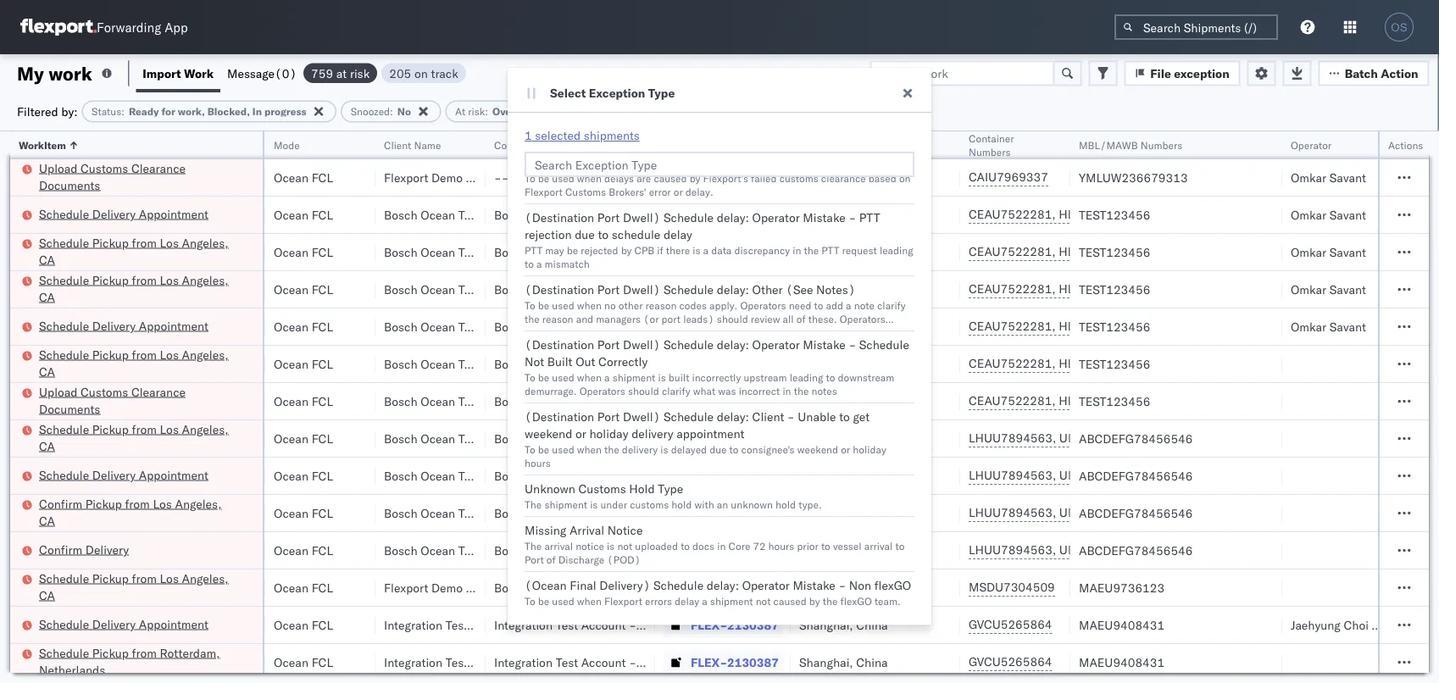 Task type: vqa. For each thing, say whether or not it's contained in the screenshot.
weekend "(Destination"
yes



Task type: locate. For each thing, give the bounding box(es) containing it.
from inside 'schedule pickup from rotterdam, netherlands'
[[132, 646, 157, 661]]

dec down the 12:00 am mst, nov 9, 2022
[[118, 431, 141, 446]]

2 flexport demo consignee from the top
[[384, 580, 523, 595]]

1 horizontal spatial hold
[[776, 498, 796, 511]]

documents down deadline
[[39, 178, 100, 192]]

1 horizontal spatial hours
[[769, 540, 795, 552]]

work
[[184, 66, 214, 81]]

operators down out
[[580, 385, 626, 397]]

to up the unknown
[[525, 443, 536, 456]]

in inside "(destination port dwell) schedule delay: operator mistake - ptt rejection due to schedule delay ptt may be rejected by cpb if there is a data discrepancy in the ptt request leading to a mismatch"
[[793, 244, 802, 257]]

ptt left may
[[525, 244, 543, 257]]

shenzhen, up 'unable'
[[800, 394, 856, 409]]

due
[[539, 105, 559, 118]]

demurrage.
[[525, 385, 577, 397]]

in down (or
[[652, 326, 661, 339]]

1 horizontal spatial by
[[690, 172, 701, 184]]

shanghai, china up type.
[[800, 468, 888, 483]]

2 upload customs clearance documents from the top
[[39, 385, 186, 416]]

12:00
[[28, 394, 61, 409]]

1 vertical spatial operators
[[840, 312, 886, 325]]

0 horizontal spatial reason
[[543, 312, 574, 325]]

departure
[[800, 139, 846, 151]]

operator inside "(destination port dwell) schedule delay: operator mistake - ptt rejection due to schedule delay ptt may be rejected by cpb if there is a data discrepancy in the ptt request leading to a mismatch"
[[753, 210, 800, 225]]

2 vertical spatial pm
[[57, 655, 75, 670]]

operator inside (ocean final delivery) schedule delay: operator mistake - non flexgo to be used when flexport errors delay a shipment not caused by the flexgo team.
[[742, 578, 790, 593]]

dec
[[118, 431, 141, 446], [118, 468, 141, 483], [110, 506, 132, 521], [111, 543, 133, 558]]

angeles, inside confirm pickup from los angeles, ca
[[175, 496, 222, 511]]

operator inside (destination port dwell) schedule delay: operator mistake -  schedule not built out correctly to be used when a shipment is built incorrectly upstream leading to downstream demurrage. operators should clarify what was incorrect in the notes
[[753, 337, 800, 352]]

2 gvcu5265864 from the top
[[969, 655, 1053, 669]]

1 14, from the top
[[143, 431, 162, 446]]

6 ca from the top
[[39, 588, 55, 603]]

6 shenzhen, china from the top
[[800, 394, 891, 409]]

forwarding
[[97, 19, 161, 35]]

delay: down was in the bottom of the page
[[717, 410, 750, 424]]

delivery
[[632, 427, 674, 441], [622, 443, 658, 456]]

(destination inside the (destination port dwell) schedule delay: client - unable to get weekend or holiday delivery appointment to be used when the delivery is delayed due to consignee's weekend or holiday hours
[[525, 410, 595, 424]]

angeles, for 2nd the schedule pickup from los angeles, ca link from the bottom of the page
[[182, 422, 229, 437]]

(destination inside "(destination port dwell) schedule delay: operator mistake - ptt rejection due to schedule delay ptt may be rejected by cpb if there is a data discrepancy in the ptt request leading to a mismatch"
[[525, 210, 595, 225]]

mistake
[[803, 210, 846, 225], [803, 337, 846, 352], [793, 578, 836, 593]]

2 integration test account - karl lagerfeld from the top
[[494, 655, 715, 670]]

12 flex- from the top
[[691, 580, 728, 595]]

0 horizontal spatial :
[[121, 105, 125, 118]]

pickup for 5th the schedule pickup from los angeles, ca link from the top of the page
[[92, 571, 129, 586]]

6 flex- from the top
[[691, 357, 728, 371]]

1 vertical spatial should
[[525, 326, 556, 339]]

4 shanghai, china from the top
[[800, 506, 888, 521]]

3 schedule pickup from los angeles, ca from the top
[[39, 347, 229, 379]]

of inside missing arrival notice the arrival notice is not uploaded to docs in core 72 hours prior to vessel arrival to port of discharge (pod)
[[547, 553, 556, 566]]

forwarding app link
[[20, 19, 188, 36]]

my work
[[17, 61, 92, 85]]

delay: inside the (destination port dwell) schedule delay: client - unable to get weekend or holiday delivery appointment to be used when the delivery is delayed due to consignee's weekend or holiday hours
[[717, 410, 750, 424]]

port inside departure port button
[[849, 139, 868, 151]]

shenzhen, up notes) at the right
[[800, 245, 856, 259]]

delay: inside (destination port dwell) schedule delay: operator mistake -  schedule not built out correctly to be used when a shipment is built incorrectly upstream leading to downstream demurrage. operators should clarify what was incorrect in the notes
[[717, 337, 750, 352]]

soon
[[561, 105, 584, 118]]

ptt
[[860, 210, 881, 225], [525, 244, 543, 257], [822, 244, 840, 257]]

2 test123456 from the top
[[1079, 245, 1151, 259]]

11 ocean fcl from the top
[[274, 543, 333, 558]]

3 schedule pickup from los angeles, ca button from the top
[[39, 346, 241, 382]]

resize handle column header
[[186, 131, 206, 683], [243, 131, 263, 683], [245, 131, 265, 683], [355, 131, 376, 683], [466, 131, 486, 683], [635, 131, 655, 683], [771, 131, 791, 683], [940, 131, 961, 683], [1051, 131, 1071, 683], [1263, 131, 1283, 683], [1373, 131, 1393, 683], [1409, 131, 1430, 683]]

delivery inside "link"
[[85, 542, 129, 557]]

2 resize handle column header from the left
[[243, 131, 263, 683]]

1 abcdefg78456546 from the top
[[1079, 431, 1193, 446]]

0 vertical spatial confirm
[[39, 496, 82, 511]]

2 (destination from the top
[[525, 282, 595, 297]]

1 horizontal spatial arrival
[[865, 540, 893, 552]]

pickup for third the schedule pickup from los angeles, ca link from the top
[[92, 347, 129, 362]]

7 resize handle column header from the left
[[771, 131, 791, 683]]

jan left 13,
[[118, 580, 137, 595]]

mistake for ptt
[[803, 210, 846, 225]]

2 lhuu7894563, from the top
[[969, 468, 1057, 483]]

consignee down overdue,
[[466, 170, 523, 185]]

angeles,
[[182, 235, 229, 250], [182, 273, 229, 287], [182, 347, 229, 362], [182, 422, 229, 437], [175, 496, 222, 511], [182, 571, 229, 586]]

pickup for second the schedule pickup from los angeles, ca link
[[92, 273, 129, 287]]

operator for non
[[742, 578, 790, 593]]

type right hold
[[658, 482, 684, 496]]

not up (pod)
[[618, 540, 633, 552]]

2 account from the top
[[581, 655, 626, 670]]

shipment down correctly
[[613, 371, 656, 384]]

7:00
[[28, 543, 54, 558]]

2023 up 'rotterdam,'
[[153, 618, 183, 633]]

delivery down 5:00 pm mst, dec 23, 2022
[[85, 542, 129, 557]]

container
[[969, 132, 1015, 145]]

1 flexport demo consignee from the top
[[384, 170, 523, 185]]

1 vertical spatial karl
[[640, 655, 661, 670]]

dwell) inside the (destination port dwell) schedule delay: client - unable to get weekend or holiday delivery appointment to be used when the delivery is delayed due to consignee's weekend or holiday hours
[[623, 410, 661, 424]]

ca for 2nd the schedule pickup from los angeles, ca link from the bottom of the page
[[39, 439, 55, 454]]

0 vertical spatial jan
[[118, 580, 137, 595]]

2 shenzhen, from the top
[[800, 245, 856, 259]]

type inside unknown customs hold type the shipment is under customs hold with an unknown hold type.
[[658, 482, 684, 496]]

mistake inside (ocean final delivery) schedule delay: operator mistake - non flexgo to be used when flexport errors delay a shipment not caused by the flexgo team.
[[793, 578, 836, 593]]

2 vertical spatial operators
[[580, 385, 626, 397]]

ocean
[[274, 170, 309, 185], [274, 207, 309, 222], [421, 207, 456, 222], [531, 207, 566, 222], [274, 245, 309, 259], [421, 245, 456, 259], [531, 245, 566, 259], [274, 282, 309, 297], [421, 282, 456, 297], [531, 282, 566, 297], [274, 319, 309, 334], [421, 319, 456, 334], [531, 319, 566, 334], [274, 357, 309, 371], [421, 357, 456, 371], [531, 357, 566, 371], [274, 394, 309, 409], [421, 394, 456, 409], [531, 394, 566, 409], [274, 431, 309, 446], [421, 431, 456, 446], [531, 431, 566, 446], [274, 468, 309, 483], [421, 468, 456, 483], [531, 468, 566, 483], [274, 506, 309, 521], [421, 506, 456, 521], [531, 506, 566, 521], [274, 543, 309, 558], [421, 543, 456, 558], [531, 543, 566, 558], [274, 580, 309, 595], [274, 618, 309, 633], [274, 655, 309, 670]]

delay: inside (ocean final delivery) schedule delay: operator mistake - non flexgo to be used when flexport errors delay a shipment not caused by the flexgo team.
[[707, 578, 739, 593]]

0 vertical spatial demo
[[432, 170, 463, 185]]

shenzhen, china up add
[[800, 282, 891, 297]]

flex-1893174 button
[[664, 576, 783, 600], [664, 576, 783, 600]]

7 flex- from the top
[[691, 394, 728, 409]]

1 vertical spatial type
[[658, 482, 684, 496]]

0 vertical spatial caused
[[654, 172, 687, 184]]

5 1846748 from the top
[[728, 357, 779, 371]]

12:59 am mst, dec 14, 2022 up 5:00 pm mst, dec 23, 2022
[[28, 468, 194, 483]]

of right all
[[797, 312, 806, 325]]

the up under
[[605, 443, 620, 456]]

1 integration test account - karl lagerfeld from the top
[[494, 618, 715, 633]]

0 horizontal spatial flexgo
[[841, 595, 872, 608]]

11 flex- from the top
[[691, 543, 728, 558]]

should up needed.
[[525, 326, 556, 339]]

1846748 up 'discrepancy'
[[728, 207, 779, 222]]

omkar
[[1291, 170, 1327, 185], [1291, 207, 1327, 222], [1291, 245, 1327, 259], [1291, 282, 1327, 297], [1291, 319, 1327, 334]]

numbers for mbl/mawb numbers
[[1141, 139, 1183, 151]]

flex-1846748 down to be used when delays are caused by flexport's failed customs clearance based on flexport customs brokers' error or delay.
[[691, 207, 779, 222]]

leading inside "(destination port dwell) schedule delay: operator mistake - ptt rejection due to schedule delay ptt may be rejected by cpb if there is a data discrepancy in the ptt request leading to a mismatch"
[[880, 244, 914, 257]]

5 to from the top
[[525, 595, 536, 608]]

1 horizontal spatial on
[[900, 172, 911, 184]]

los for fourth schedule pickup from los angeles, ca button from the bottom of the page
[[160, 273, 179, 287]]

1 vertical spatial clarify
[[662, 385, 691, 397]]

2 upload customs clearance documents link from the top
[[39, 384, 241, 418]]

to right reset
[[768, 65, 779, 80]]

2 upload customs clearance documents button from the top
[[39, 384, 241, 419]]

confirm for confirm delivery
[[39, 542, 82, 557]]

1889466 up the 72
[[728, 506, 779, 521]]

ca for first the schedule pickup from los angeles, ca link
[[39, 252, 55, 267]]

1 vertical spatial delay
[[675, 595, 700, 608]]

:
[[121, 105, 125, 118], [390, 105, 393, 118], [485, 105, 488, 118]]

1 horizontal spatial clarify
[[878, 299, 906, 312]]

on inside to be used when delays are caused by flexport's failed customs clearance based on flexport customs brokers' error or delay.
[[900, 172, 911, 184]]

0 horizontal spatial numbers
[[969, 145, 1011, 158]]

if right cpb
[[657, 244, 664, 257]]

1 confirm from the top
[[39, 496, 82, 511]]

to inside the (destination port dwell) schedule delay: client - unable to get weekend or holiday delivery appointment to be used when the delivery is delayed due to consignee's weekend or holiday hours
[[525, 443, 536, 456]]

at
[[336, 66, 347, 81]]

ca for third the schedule pickup from los angeles, ca link from the top
[[39, 364, 55, 379]]

operators inside (destination port dwell) schedule delay: operator mistake -  schedule not built out correctly to be used when a shipment is built incorrectly upstream leading to downstream demurrage. operators should clarify what was incorrect in the notes
[[580, 385, 626, 397]]

3 when from the top
[[577, 371, 602, 384]]

confirm
[[39, 496, 82, 511], [39, 542, 82, 557]]

4 used from the top
[[552, 443, 575, 456]]

0 horizontal spatial leading
[[790, 371, 824, 384]]

2 vertical spatial reason
[[833, 326, 864, 339]]

4 lhuu7894563, from the top
[[969, 543, 1057, 558]]

need
[[789, 299, 812, 312]]

schedule pickup from los angeles, ca button
[[39, 234, 241, 270], [39, 272, 241, 307], [39, 346, 241, 382], [39, 421, 241, 457], [39, 570, 241, 606]]

2 9:30 pm mst, jan 23, 2023 from the top
[[28, 655, 183, 670]]

1 appointment from the top
[[139, 206, 209, 221]]

1 vertical spatial upload
[[39, 385, 78, 399]]

4 ca from the top
[[39, 439, 55, 454]]

3 lhuu7894563, from the top
[[969, 505, 1057, 520]]

0 vertical spatial 12:59 am mst, dec 14, 2022
[[28, 431, 194, 446]]

dwell) inside (destination port dwell) schedule delay: operator mistake -  schedule not built out correctly to be used when a shipment is built incorrectly upstream leading to downstream demurrage. operators should clarify what was incorrect in the notes
[[623, 337, 661, 352]]

to right vessel
[[896, 540, 905, 552]]

operator
[[1291, 139, 1332, 151], [753, 210, 800, 225], [753, 337, 800, 352], [742, 578, 790, 593]]

to be used when delays are caused by flexport's failed customs clearance based on flexport customs brokers' error or delay.
[[525, 172, 911, 198]]

used inside (destination port dwell) schedule delay: operator mistake -  schedule not built out correctly to be used when a shipment is built incorrectly upstream leading to downstream demurrage. operators should clarify what was incorrect in the notes
[[552, 371, 575, 384]]

5 used from the top
[[552, 595, 575, 608]]

action
[[1382, 66, 1419, 81]]

3 used from the top
[[552, 371, 575, 384]]

test
[[459, 207, 481, 222], [569, 207, 591, 222], [459, 245, 481, 259], [569, 245, 591, 259], [459, 282, 481, 297], [569, 282, 591, 297], [459, 319, 481, 334], [569, 319, 591, 334], [459, 357, 481, 371], [569, 357, 591, 371], [459, 394, 481, 409], [569, 394, 591, 409], [459, 431, 481, 446], [569, 431, 591, 446], [459, 468, 481, 483], [569, 468, 591, 483], [459, 506, 481, 521], [569, 506, 591, 521], [459, 543, 481, 558], [569, 543, 591, 558], [547, 580, 570, 595], [556, 618, 578, 633], [1383, 618, 1405, 633], [556, 655, 578, 670]]

0 vertical spatial by
[[690, 172, 701, 184]]

be up the unknown
[[538, 443, 550, 456]]

holiday down get at the bottom right
[[853, 443, 887, 456]]

leads)
[[684, 312, 715, 325]]

appointment for 2nd schedule delivery appointment 'link'
[[139, 318, 209, 333]]

5 omkar savant from the top
[[1291, 319, 1367, 334]]

numbers inside button
[[1141, 139, 1183, 151]]

other
[[753, 282, 783, 297]]

what
[[693, 385, 716, 397]]

used inside the (destination port dwell) schedule delay: client - unable to get weekend or holiday delivery appointment to be used when the delivery is delayed due to consignee's weekend or holiday hours
[[552, 443, 575, 456]]

due down appointment
[[710, 443, 727, 456]]

to inside to be used when delays are caused by flexport's failed customs clearance based on flexport customs brokers' error or delay.
[[525, 172, 536, 184]]

port for (destination port dwell) schedule delay: other (see notes)
[[598, 282, 620, 297]]

port inside (destination port dwell) schedule delay: operator mistake -  schedule not built out correctly to be used when a shipment is built incorrectly upstream leading to downstream demurrage. operators should clarify what was incorrect in the notes
[[598, 337, 620, 352]]

10 resize handle column header from the left
[[1263, 131, 1283, 683]]

0 horizontal spatial are
[[637, 172, 651, 184]]

14, up the confirm pickup from los angeles, ca link
[[143, 468, 162, 483]]

used up the unknown
[[552, 443, 575, 456]]

appointment for fourth schedule delivery appointment 'link' from the top of the page
[[139, 617, 209, 632]]

schedule pickup from los angeles, ca for 2nd the schedule pickup from los angeles, ca link from the bottom of the page
[[39, 422, 229, 454]]

shipment
[[613, 371, 656, 384], [545, 498, 588, 511], [710, 595, 753, 608]]

delay: up apply.
[[717, 282, 750, 297]]

mistake for non
[[793, 578, 836, 593]]

1 to from the top
[[525, 172, 536, 184]]

2 vertical spatial 23,
[[132, 655, 150, 670]]

deadline button
[[20, 135, 189, 152]]

to down the (ocean
[[525, 595, 536, 608]]

the up (see
[[804, 244, 819, 257]]

flex id button
[[655, 135, 774, 152]]

1 vertical spatial leading
[[790, 371, 824, 384]]

(destination inside (destination port dwell) schedule delay: other (see notes) to be used when no other reason codes apply. operators need to add a note clarify the reason and managers (or port leads) should review all of these. operators should also leave feedback in the feedback document if additional reason codes are needed.
[[525, 282, 595, 297]]

deadline
[[28, 139, 69, 151]]

5 12:59 from the top
[[28, 357, 61, 371]]

flex-1660288 button
[[664, 166, 783, 190], [664, 166, 783, 190]]

delay: for used
[[707, 578, 739, 593]]

0 horizontal spatial by
[[621, 244, 632, 257]]

import work button
[[136, 54, 221, 92]]

clearance for 1st upload customs clearance documents 'link'
[[131, 161, 186, 176]]

used down "built"
[[552, 371, 575, 384]]

(destination for weekend
[[525, 410, 595, 424]]

1846748 down upstream
[[728, 394, 779, 409]]

0 horizontal spatial client
[[384, 139, 412, 151]]

9 flex- from the top
[[691, 468, 728, 483]]

1 vertical spatial reason
[[543, 312, 574, 325]]

ca
[[39, 252, 55, 267], [39, 290, 55, 304], [39, 364, 55, 379], [39, 439, 55, 454], [39, 513, 55, 528], [39, 588, 55, 603]]

0 horizontal spatial of
[[547, 553, 556, 566]]

7 shanghai, from the top
[[800, 655, 854, 670]]

(destination inside (destination port dwell) schedule delay: operator mistake -  schedule not built out correctly to be used when a shipment is built incorrectly upstream leading to downstream demurrage. operators should clarify what was incorrect in the notes
[[525, 337, 595, 352]]

0 vertical spatial integration test account - karl lagerfeld
[[494, 618, 715, 633]]

2 demo from the top
[[432, 580, 463, 595]]

flex-1846748 up other
[[691, 245, 779, 259]]

14 ocean fcl from the top
[[274, 655, 333, 670]]

0 vertical spatial clearance
[[131, 161, 186, 176]]

mistake down the clearance
[[803, 210, 846, 225]]

when inside (destination port dwell) schedule delay: other (see notes) to be used when no other reason codes apply. operators need to add a note clarify the reason and managers (or port leads) should review all of these. operators should also leave feedback in the feedback document if additional reason codes are needed.
[[577, 299, 602, 312]]

delay: up data
[[717, 210, 750, 225]]

used inside to be used when delays are caused by flexport's failed customs clearance based on flexport customs brokers' error or delay.
[[552, 172, 575, 184]]

los for 1st schedule pickup from los angeles, ca button from the bottom
[[160, 571, 179, 586]]

my
[[17, 61, 44, 85]]

0 horizontal spatial arrival
[[545, 540, 573, 552]]

12:59 am mst, jan 13, 2023
[[28, 580, 191, 595]]

0 horizontal spatial operators
[[580, 385, 626, 397]]

resize handle column header for mbl/mawb numbers
[[1263, 131, 1283, 683]]

2 omkar from the top
[[1291, 207, 1327, 222]]

port inside (destination port dwell) schedule delay: other (see notes) to be used when no other reason codes apply. operators need to add a note clarify the reason and managers (or port leads) should review all of these. operators should also leave feedback in the feedback document if additional reason codes are needed.
[[598, 282, 620, 297]]

(destination port dwell) schedule delay: client - unable to get weekend or holiday delivery appointment to be used when the delivery is delayed due to consignee's weekend or holiday hours
[[525, 410, 887, 469]]

2 horizontal spatial shipment
[[710, 595, 753, 608]]

2 integration from the top
[[494, 655, 553, 670]]

dwell) up other
[[623, 282, 661, 297]]

0 vertical spatial 2130387
[[728, 618, 779, 633]]

3 ca from the top
[[39, 364, 55, 379]]

hours inside the (destination port dwell) schedule delay: client - unable to get weekend or holiday delivery appointment to be used when the delivery is delayed due to consignee's weekend or holiday hours
[[525, 457, 551, 469]]

1 vertical spatial clearance
[[131, 385, 186, 399]]

actions
[[1389, 139, 1424, 151]]

from for schedule pickup from rotterdam, netherlands link on the left bottom
[[132, 646, 157, 661]]

5 hlxu6269489, from the top
[[1059, 356, 1146, 371]]

shenzhen,
[[800, 207, 856, 222], [800, 245, 856, 259], [800, 282, 856, 297], [800, 319, 856, 334], [800, 357, 856, 371], [800, 394, 856, 409]]

batch
[[1345, 66, 1379, 81]]

0 horizontal spatial hold
[[672, 498, 692, 511]]

the left team.
[[823, 595, 838, 608]]

1 horizontal spatial feedback
[[681, 326, 724, 339]]

delay inside "(destination port dwell) schedule delay: operator mistake - ptt rejection due to schedule delay ptt may be rejected by cpb if there is a data discrepancy in the ptt request leading to a mismatch"
[[664, 227, 693, 242]]

or inside to be used when delays are caused by flexport's failed customs clearance based on flexport customs brokers' error or delay.
[[674, 185, 683, 198]]

shanghai,
[[800, 170, 854, 185], [800, 431, 854, 446], [800, 468, 854, 483], [800, 506, 854, 521], [800, 543, 854, 558], [800, 618, 854, 633], [800, 655, 854, 670]]

shenzhen, china up notes) at the right
[[800, 245, 891, 259]]

9:30 pm mst, jan 23, 2023
[[28, 618, 183, 633], [28, 655, 183, 670]]

2 12:59 from the top
[[28, 245, 61, 259]]

los for fourth schedule pickup from los angeles, ca button
[[160, 422, 179, 437]]

0 horizontal spatial if
[[657, 244, 664, 257]]

1 vertical spatial upload customs clearance documents
[[39, 385, 186, 416]]

1 horizontal spatial weekend
[[798, 443, 839, 456]]

3 hlxu6269489, from the top
[[1059, 282, 1146, 296]]

be up mismatch
[[567, 244, 579, 257]]

1 vertical spatial mistake
[[803, 337, 846, 352]]

confirm inside confirm pickup from los angeles, ca
[[39, 496, 82, 511]]

shanghai, china up vessel
[[800, 506, 888, 521]]

shipment inside (ocean final delivery) schedule delay: operator mistake - non flexgo to be used when flexport errors delay a shipment not caused by the flexgo team.
[[710, 595, 753, 608]]

1 used from the top
[[552, 172, 575, 184]]

dwell) inside "(destination port dwell) schedule delay: operator mistake - ptt rejection due to schedule delay ptt may be rejected by cpb if there is a data discrepancy in the ptt request leading to a mismatch"
[[623, 210, 661, 225]]

type right exception
[[648, 86, 675, 100]]

0 vertical spatial upload customs clearance documents
[[39, 161, 186, 192]]

unknown customs hold type the shipment is under customs hold with an unknown hold type.
[[525, 482, 822, 511]]

2 omkar savant from the top
[[1291, 207, 1367, 222]]

0 vertical spatial integration
[[494, 618, 553, 633]]

snoozed : no
[[351, 105, 411, 118]]

operator for schedule
[[753, 337, 800, 352]]

- inside the (destination port dwell) schedule delay: client - unable to get weekend or holiday delivery appointment to be used when the delivery is delayed due to consignee's weekend or holiday hours
[[788, 410, 795, 424]]

is inside missing arrival notice the arrival notice is not uploaded to docs in core 72 hours prior to vessel arrival to port of discharge (pod)
[[607, 540, 615, 552]]

codes
[[680, 299, 707, 312], [866, 326, 894, 339]]

leading right request
[[880, 244, 914, 257]]

error
[[649, 185, 671, 198]]

confirm up the 7:00
[[39, 496, 82, 511]]

4 12:59 from the top
[[28, 319, 61, 334]]

2 vertical spatial or
[[841, 443, 851, 456]]

am
[[57, 170, 76, 185], [64, 207, 84, 222], [64, 245, 84, 259], [64, 282, 84, 297], [64, 319, 84, 334], [64, 357, 84, 371], [64, 394, 84, 409], [64, 431, 84, 446], [64, 468, 84, 483], [57, 543, 76, 558], [64, 580, 84, 595]]

port down correctly
[[598, 410, 620, 424]]

clearance for 2nd upload customs clearance documents 'link' from the top
[[131, 385, 186, 399]]

schedule delivery appointment button up the 12:00 am mst, nov 9, 2022
[[39, 318, 209, 336]]

0 vertical spatial operators
[[741, 299, 786, 312]]

2 upload from the top
[[39, 385, 78, 399]]

shipment down the unknown
[[545, 498, 588, 511]]

2 fcl from the top
[[312, 207, 333, 222]]

2 appointment from the top
[[139, 318, 209, 333]]

6 ceau7522281, from the top
[[969, 393, 1056, 408]]

schedule delivery appointment link up confirm pickup from los angeles, ca
[[39, 467, 209, 484]]

0 vertical spatial client
[[384, 139, 412, 151]]

los for 3rd schedule pickup from los angeles, ca button from the bottom
[[160, 347, 179, 362]]

4 shenzhen, china from the top
[[800, 319, 891, 334]]

the down the port
[[663, 326, 678, 339]]

flex-1846748 up was in the bottom of the page
[[691, 357, 779, 371]]

an
[[717, 498, 729, 511]]

the
[[525, 498, 542, 511], [525, 540, 542, 552]]

angeles, for 5th the schedule pickup from los angeles, ca link from the top of the page
[[182, 571, 229, 586]]

clarify
[[878, 299, 906, 312], [662, 385, 691, 397]]

2 vertical spatial should
[[628, 385, 660, 397]]

to inside (destination port dwell) schedule delay: other (see notes) to be used when no other reason codes apply. operators need to add a note clarify the reason and managers (or port leads) should review all of these. operators should also leave feedback in the feedback document if additional reason codes are needed.
[[815, 299, 824, 312]]

upload for 2nd upload customs clearance documents 'link' from the top
[[39, 385, 78, 399]]

5 resize handle column header from the left
[[466, 131, 486, 683]]

clarify inside (destination port dwell) schedule delay: operator mistake -  schedule not built out correctly to be used when a shipment is built incorrectly upstream leading to downstream demurrage. operators should clarify what was incorrect in the notes
[[662, 385, 691, 397]]

to inside (destination port dwell) schedule delay: operator mistake -  schedule not built out correctly to be used when a shipment is built incorrectly upstream leading to downstream demurrage. operators should clarify what was incorrect in the notes
[[826, 371, 836, 384]]

0 vertical spatial not
[[618, 540, 633, 552]]

3 appointment from the top
[[139, 468, 209, 482]]

ceau7522281, hlxu6269489, hlxu8034992
[[969, 207, 1232, 222], [969, 244, 1232, 259], [969, 282, 1232, 296], [969, 319, 1232, 334], [969, 356, 1232, 371], [969, 393, 1232, 408]]

1 vertical spatial 12:59 am mst, dec 14, 2022
[[28, 468, 194, 483]]

1 vertical spatial or
[[576, 427, 587, 441]]

los inside confirm pickup from los angeles, ca
[[153, 496, 172, 511]]

delay: inside (destination port dwell) schedule delay: other (see notes) to be used when no other reason codes apply. operators need to add a note clarify the reason and managers (or port leads) should review all of these. operators should also leave feedback in the feedback document if additional reason codes are needed.
[[717, 282, 750, 297]]

Search Work text field
[[870, 61, 1055, 86]]

discharge
[[559, 553, 605, 566]]

used inside (destination port dwell) schedule delay: other (see notes) to be used when no other reason codes apply. operators need to add a note clarify the reason and managers (or port leads) should review all of these. operators should also leave feedback in the feedback document if additional reason codes are needed.
[[552, 299, 575, 312]]

8 flex- from the top
[[691, 431, 728, 446]]

los
[[160, 235, 179, 250], [160, 273, 179, 287], [160, 347, 179, 362], [160, 422, 179, 437], [153, 496, 172, 511], [160, 571, 179, 586]]

: left no
[[390, 105, 393, 118]]

1:00
[[28, 170, 54, 185]]

reason down these.
[[833, 326, 864, 339]]

2 used from the top
[[552, 299, 575, 312]]

2 : from the left
[[390, 105, 393, 118]]

1 horizontal spatial flexgo
[[875, 578, 912, 593]]

1 horizontal spatial should
[[628, 385, 660, 397]]

2 vertical spatial mistake
[[793, 578, 836, 593]]

0 vertical spatial gvcu5265864
[[969, 617, 1053, 632]]

schedule delivery appointment link up 'schedule pickup from rotterdam, netherlands' at the bottom
[[39, 616, 209, 633]]

weekend down demurrage.
[[525, 427, 573, 441]]

2 flex- from the top
[[691, 207, 728, 222]]

1 vertical spatial pm
[[57, 618, 75, 633]]

the down the unknown
[[525, 498, 542, 511]]

codes up leads)
[[680, 299, 707, 312]]

delay: up incorrectly
[[717, 337, 750, 352]]

unknown
[[525, 482, 576, 496]]

schedule pickup from los angeles, ca for second the schedule pickup from los angeles, ca link
[[39, 273, 229, 304]]

pickup for the confirm pickup from los angeles, ca link
[[85, 496, 122, 511]]

4 shenzhen, from the top
[[800, 319, 856, 334]]

schedule delivery appointment button down 'aug'
[[39, 206, 209, 224]]

: right the at
[[485, 105, 488, 118]]

confirm for confirm pickup from los angeles, ca
[[39, 496, 82, 511]]

0 vertical spatial account
[[581, 618, 626, 633]]

2 schedule pickup from los angeles, ca from the top
[[39, 273, 229, 304]]

1 horizontal spatial operators
[[741, 299, 786, 312]]

5 shanghai, from the top
[[800, 543, 854, 558]]

reason up also
[[543, 312, 574, 325]]

5 ca from the top
[[39, 513, 55, 528]]

4 hlxu8034992 from the top
[[1149, 319, 1232, 334]]

1846748 up other
[[728, 245, 779, 259]]

flex-1846748 button
[[664, 203, 783, 227], [664, 203, 783, 227], [664, 240, 783, 264], [664, 240, 783, 264], [664, 278, 783, 301], [664, 278, 783, 301], [664, 315, 783, 339], [664, 315, 783, 339], [664, 352, 783, 376], [664, 352, 783, 376], [664, 390, 783, 413], [664, 390, 783, 413]]

1 vertical spatial client
[[753, 410, 785, 424]]

1 12:59 am mdt, nov 5, 2022 from the top
[[28, 207, 188, 222]]

a down correctly
[[605, 371, 610, 384]]

overdue,
[[493, 105, 537, 118]]

1 horizontal spatial are
[[897, 326, 911, 339]]

1 vertical spatial documents
[[39, 402, 100, 416]]

ca for 5th the schedule pickup from los angeles, ca link from the top of the page
[[39, 588, 55, 603]]

when inside the (destination port dwell) schedule delay: client - unable to get weekend or holiday delivery appointment to be used when the delivery is delayed due to consignee's weekend or holiday hours
[[577, 443, 602, 456]]

may
[[546, 244, 564, 257]]

mistake inside "(destination port dwell) schedule delay: operator mistake - ptt rejection due to schedule delay ptt may be rejected by cpb if there is a data discrepancy in the ptt request leading to a mismatch"
[[803, 210, 846, 225]]

3 omkar from the top
[[1291, 245, 1327, 259]]

0 vertical spatial flexport demo consignee
[[384, 170, 523, 185]]

1 vertical spatial flexport demo consignee
[[384, 580, 523, 595]]

(destination for due
[[525, 210, 595, 225]]

client inside the (destination port dwell) schedule delay: client - unable to get weekend or holiday delivery appointment to be used when the delivery is delayed due to consignee's weekend or holiday hours
[[753, 410, 785, 424]]

confirm down 5:00
[[39, 542, 82, 557]]

schedule inside "(destination port dwell) schedule delay: operator mistake - ptt rejection due to schedule delay ptt may be rejected by cpb if there is a data discrepancy in the ptt request leading to a mismatch"
[[664, 210, 714, 225]]

delay: for no
[[717, 282, 750, 297]]

3 shanghai, from the top
[[800, 468, 854, 483]]

confirm inside "link"
[[39, 542, 82, 557]]

type
[[648, 86, 675, 100], [658, 482, 684, 496]]

are
[[637, 172, 651, 184], [897, 326, 911, 339]]

flex-1846748 up apply.
[[691, 282, 779, 297]]

holiday up under
[[590, 427, 629, 441]]

ca inside confirm pickup from los angeles, ca
[[39, 513, 55, 528]]

shenzhen, up notes
[[800, 357, 856, 371]]

0 horizontal spatial should
[[525, 326, 556, 339]]

0 vertical spatial are
[[637, 172, 651, 184]]

to up these.
[[815, 299, 824, 312]]

ptt up request
[[860, 210, 881, 225]]

(destination down mismatch
[[525, 282, 595, 297]]

23, left 'rotterdam,'
[[132, 655, 150, 670]]

delivery up the delayed
[[632, 427, 674, 441]]

delay right errors
[[675, 595, 700, 608]]

flex-1889466 up flex-1893174
[[691, 543, 779, 558]]

numbers down container
[[969, 145, 1011, 158]]

name
[[414, 139, 441, 151]]

2 dwell) from the top
[[623, 282, 661, 297]]

a inside (destination port dwell) schedule delay: other (see notes) to be used when no other reason codes apply. operators need to add a note clarify the reason and managers (or port leads) should review all of these. operators should also leave feedback in the feedback document if additional reason codes are needed.
[[846, 299, 852, 312]]

1 vertical spatial gvcu5265864
[[969, 655, 1053, 669]]

resize handle column header for workitem
[[243, 131, 263, 683]]

1 horizontal spatial risk
[[468, 105, 485, 118]]

ymluw236679313
[[1079, 170, 1188, 185]]

ptt left request
[[822, 244, 840, 257]]

schedule delivery appointment for 2nd schedule delivery appointment 'link'
[[39, 318, 209, 333]]

dwell) inside (destination port dwell) schedule delay: other (see notes) to be used when no other reason codes apply. operators need to add a note clarify the reason and managers (or port leads) should review all of these. operators should also leave feedback in the feedback document if additional reason codes are needed.
[[623, 282, 661, 297]]

port inside the (destination port dwell) schedule delay: client - unable to get weekend or holiday delivery appointment to be used when the delivery is delayed due to consignee's weekend or holiday hours
[[598, 410, 620, 424]]

on right based on the right of the page
[[900, 172, 911, 184]]

1 vertical spatial risk
[[468, 105, 485, 118]]

client name button
[[376, 135, 469, 152]]

port for (destination port dwell) schedule delay: operator mistake - ptt rejection due to schedule delay
[[598, 210, 620, 225]]

6 hlxu6269489, from the top
[[1059, 393, 1146, 408]]

msdu7304509
[[969, 580, 1056, 595]]

2022
[[159, 170, 188, 185], [158, 207, 188, 222], [158, 245, 188, 259], [158, 282, 188, 297], [158, 319, 188, 334], [158, 357, 188, 371], [157, 394, 187, 409], [165, 431, 194, 446], [165, 468, 194, 483], [157, 506, 186, 521], [157, 543, 187, 558]]

caused inside (ocean final delivery) schedule delay: operator mistake - non flexgo to be used when flexport errors delay a shipment not caused by the flexgo team.
[[774, 595, 807, 608]]

5,
[[144, 207, 155, 222], [144, 245, 155, 259], [144, 282, 155, 297], [144, 319, 155, 334], [144, 357, 155, 371]]

dwell) up correctly
[[623, 337, 661, 352]]

upload customs clearance documents
[[39, 161, 186, 192], [39, 385, 186, 416]]

numbers
[[1141, 139, 1183, 151], [969, 145, 1011, 158]]

file
[[1151, 66, 1172, 81]]

resize handle column header for departure port
[[940, 131, 961, 683]]

hours up the unknown
[[525, 457, 551, 469]]

from for the confirm pickup from los angeles, ca link
[[125, 496, 150, 511]]

resize handle column header for deadline
[[186, 131, 206, 683]]

by down "prior"
[[810, 595, 821, 608]]

14, down the 9,
[[143, 431, 162, 446]]

is inside "(destination port dwell) schedule delay: operator mistake - ptt rejection due to schedule delay ptt may be rejected by cpb if there is a data discrepancy in the ptt request leading to a mismatch"
[[693, 244, 701, 257]]

1 vertical spatial integration test account - karl lagerfeld
[[494, 655, 715, 670]]

delay: inside "(destination port dwell) schedule delay: operator mistake - ptt rejection due to schedule delay ptt may be rejected by cpb if there is a data discrepancy in the ptt request leading to a mismatch"
[[717, 210, 750, 225]]

core
[[729, 540, 751, 552]]

1 horizontal spatial :
[[390, 105, 393, 118]]

a right add
[[846, 299, 852, 312]]

0 horizontal spatial clarify
[[662, 385, 691, 397]]

flexgo up team.
[[875, 578, 912, 593]]

6 shanghai, from the top
[[800, 618, 854, 633]]

1 upload customs clearance documents from the top
[[39, 161, 186, 192]]

jan right "netherlands"
[[110, 655, 129, 670]]

client name
[[384, 139, 441, 151]]

(destination for built
[[525, 337, 595, 352]]

schedule delivery appointment up 'schedule pickup from rotterdam, netherlands' at the bottom
[[39, 617, 209, 632]]

0 vertical spatial codes
[[680, 299, 707, 312]]

client inside 'button'
[[384, 139, 412, 151]]

3 hlxu8034992 from the top
[[1149, 282, 1232, 296]]

shenzhen, china down add
[[800, 319, 891, 334]]

to inside (destination port dwell) schedule delay: operator mistake -  schedule not built out correctly to be used when a shipment is built incorrectly upstream leading to downstream demurrage. operators should clarify what was incorrect in the notes
[[525, 371, 536, 384]]

1 vertical spatial flexgo
[[841, 595, 872, 608]]

7 12:59 from the top
[[28, 468, 61, 483]]

0 vertical spatial shipment
[[613, 371, 656, 384]]

operators up review
[[741, 299, 786, 312]]

0 vertical spatial due
[[575, 227, 595, 242]]

(see
[[786, 282, 814, 297]]

13,
[[140, 580, 159, 595]]

4 1846748 from the top
[[728, 319, 779, 334]]

1 12:59 from the top
[[28, 207, 61, 222]]

2 horizontal spatial reason
[[833, 326, 864, 339]]

0 horizontal spatial not
[[618, 540, 633, 552]]

default
[[782, 65, 823, 80]]

Search Shipments (/) text field
[[1115, 14, 1279, 40]]

appointment
[[677, 427, 745, 441]]

5 test123456 from the top
[[1079, 357, 1151, 371]]

2 vertical spatial shipment
[[710, 595, 753, 608]]

1 vertical spatial customs
[[630, 498, 669, 511]]

3 schedule pickup from los angeles, ca link from the top
[[39, 346, 241, 380]]

schedule delivery appointment button up 'schedule pickup from rotterdam, netherlands' at the bottom
[[39, 616, 209, 635]]

dwell) for schedule
[[623, 210, 661, 225]]

flex-1846748 down incorrectly
[[691, 394, 779, 409]]

0 vertical spatial leading
[[880, 244, 914, 257]]

leading
[[880, 244, 914, 257], [790, 371, 824, 384]]

ceau7522281,
[[969, 207, 1056, 222], [969, 244, 1056, 259], [969, 282, 1056, 296], [969, 319, 1056, 334], [969, 356, 1056, 371], [969, 393, 1056, 408]]

or down demurrage.
[[576, 427, 587, 441]]

3 test123456 from the top
[[1079, 282, 1151, 297]]

1 vertical spatial lagerfeld
[[665, 655, 715, 670]]

hold
[[672, 498, 692, 511], [776, 498, 796, 511]]

3 resize handle column header from the left
[[245, 131, 265, 683]]

7:00 am mst, dec 24, 2022
[[28, 543, 187, 558]]

flex-1893174
[[691, 580, 779, 595]]

port for (destination port dwell) schedule delay: client - unable to get weekend or holiday delivery appointment
[[598, 410, 620, 424]]



Task type: describe. For each thing, give the bounding box(es) containing it.
3 omkar savant from the top
[[1291, 245, 1367, 259]]

14 flex- from the top
[[691, 655, 728, 670]]

pickup for schedule pickup from rotterdam, netherlands link on the left bottom
[[92, 646, 129, 661]]

additional
[[784, 326, 830, 339]]

in inside missing arrival notice the arrival notice is not uploaded to docs in core 72 hours prior to vessel arrival to port of discharge (pod)
[[718, 540, 726, 552]]

review
[[751, 312, 781, 325]]

discrepancy
[[735, 244, 790, 257]]

consignee inside consignee button
[[494, 139, 543, 151]]

to down appointment
[[730, 443, 739, 456]]

ca for the confirm pickup from los angeles, ca link
[[39, 513, 55, 528]]

schedule pickup from los angeles, ca for first the schedule pickup from los angeles, ca link
[[39, 235, 229, 267]]

0 vertical spatial 2023
[[161, 580, 191, 595]]

6 hlxu8034992 from the top
[[1149, 393, 1232, 408]]

when inside to be used when delays are caused by flexport's failed customs clearance based on flexport customs brokers' error or delay.
[[577, 172, 602, 184]]

notes
[[812, 385, 838, 397]]

confirm delivery link
[[39, 541, 129, 558]]

0 vertical spatial reason
[[646, 299, 677, 312]]

brokers'
[[609, 185, 647, 198]]

- inside (destination port dwell) schedule delay: operator mistake -  schedule not built out correctly to be used when a shipment is built incorrectly upstream leading to downstream demurrage. operators should clarify what was incorrect in the notes
[[849, 337, 857, 352]]

be inside (ocean final delivery) schedule delay: operator mistake - non flexgo to be used when flexport errors delay a shipment not caused by the flexgo team.
[[538, 595, 550, 608]]

of inside (destination port dwell) schedule delay: other (see notes) to be used when no other reason codes apply. operators need to add a note clarify the reason and managers (or port leads) should review all of these. operators should also leave feedback in the feedback document if additional reason codes are needed.
[[797, 312, 806, 325]]

dec up "7:00 am mst, dec 24, 2022"
[[110, 506, 132, 521]]

0 vertical spatial weekend
[[525, 427, 573, 441]]

data
[[712, 244, 732, 257]]

exception
[[1175, 66, 1230, 81]]

2 lhuu7894563, uetu5238478 from the top
[[969, 468, 1142, 483]]

dec up confirm pickup from los angeles, ca
[[118, 468, 141, 483]]

3 1889466 from the top
[[728, 506, 779, 521]]

the inside (ocean final delivery) schedule delay: operator mistake - non flexgo to be used when flexport errors delay a shipment not caused by the flexgo team.
[[823, 595, 838, 608]]

3 ocean fcl from the top
[[274, 245, 333, 259]]

the inside missing arrival notice the arrival notice is not uploaded to docs in core 72 hours prior to vessel arrival to port of discharge (pod)
[[525, 540, 542, 552]]

los for first schedule pickup from los angeles, ca button from the top
[[160, 235, 179, 250]]

1 horizontal spatial ptt
[[822, 244, 840, 257]]

1 horizontal spatial codes
[[866, 326, 894, 339]]

1 vertical spatial 2023
[[153, 618, 183, 633]]

2 vertical spatial jan
[[110, 655, 129, 670]]

built
[[669, 371, 690, 384]]

12 ocean fcl from the top
[[274, 580, 333, 595]]

pickup for 2nd the schedule pickup from los angeles, ca link from the bottom of the page
[[92, 422, 129, 437]]

0 horizontal spatial codes
[[680, 299, 707, 312]]

appointment for 1st schedule delivery appointment 'link' from the top of the page
[[139, 206, 209, 221]]

4 12:59 am mdt, nov 5, 2022 from the top
[[28, 319, 188, 334]]

delay inside (ocean final delivery) schedule delay: operator mistake - non flexgo to be used when flexport errors delay a shipment not caused by the flexgo team.
[[675, 595, 700, 608]]

when inside (destination port dwell) schedule delay: operator mistake -  schedule not built out correctly to be used when a shipment is built incorrectly upstream leading to downstream demurrage. operators should clarify what was incorrect in the notes
[[577, 371, 602, 384]]

3 ceau7522281, from the top
[[969, 282, 1056, 296]]

0 vertical spatial delivery
[[632, 427, 674, 441]]

1 lhuu7894563, uetu5238478 from the top
[[969, 431, 1142, 446]]

filtered by:
[[17, 104, 78, 119]]

a left mismatch
[[537, 257, 542, 270]]

2 12:59 am mst, dec 14, 2022 from the top
[[28, 468, 194, 483]]

caiu7969337
[[969, 170, 1049, 184]]

the up needed.
[[525, 312, 540, 325]]

for
[[161, 105, 175, 118]]

from for first the schedule pickup from los angeles, ca link
[[132, 235, 157, 250]]

schedule delivery appointment for fourth schedule delivery appointment 'link' from the top of the page
[[39, 617, 209, 632]]

is inside (destination port dwell) schedule delay: operator mistake -  schedule not built out correctly to be used when a shipment is built incorrectly upstream leading to downstream demurrage. operators should clarify what was incorrect in the notes
[[658, 371, 666, 384]]

1 9:30 from the top
[[28, 618, 54, 633]]

are inside to be used when delays are caused by flexport's failed customs clearance based on flexport customs brokers' error or delay.
[[637, 172, 651, 184]]

1 1846748 from the top
[[728, 207, 779, 222]]

apply.
[[710, 299, 738, 312]]

- inside (ocean final delivery) schedule delay: operator mistake - non flexgo to be used when flexport errors delay a shipment not caused by the flexgo team.
[[839, 578, 846, 593]]

ca for second the schedule pickup from los angeles, ca link
[[39, 290, 55, 304]]

a inside (destination port dwell) schedule delay: operator mistake -  schedule not built out correctly to be used when a shipment is built incorrectly upstream leading to downstream demurrage. operators should clarify what was incorrect in the notes
[[605, 371, 610, 384]]

5 shenzhen, china from the top
[[800, 357, 891, 371]]

to inside (ocean final delivery) schedule delay: operator mistake - non flexgo to be used when flexport errors delay a shipment not caused by the flexgo team.
[[525, 595, 536, 608]]

11 resize handle column header from the left
[[1373, 131, 1393, 683]]

13 ocean fcl from the top
[[274, 618, 333, 633]]

unknown
[[731, 498, 773, 511]]

batch action button
[[1319, 61, 1430, 86]]

schedule delivery appointment for 3rd schedule delivery appointment 'link' from the top
[[39, 468, 209, 482]]

759
[[311, 66, 333, 81]]

a inside (ocean final delivery) schedule delay: operator mistake - non flexgo to be used when flexport errors delay a shipment not caused by the flexgo team.
[[702, 595, 708, 608]]

(pod)
[[607, 553, 641, 566]]

1 shenzhen, china from the top
[[800, 207, 891, 222]]

6 shenzhen, from the top
[[800, 394, 856, 409]]

in inside (destination port dwell) schedule delay: operator mistake -  schedule not built out correctly to be used when a shipment is built incorrectly upstream leading to downstream demurrage. operators should clarify what was incorrect in the notes
[[783, 385, 792, 397]]

confirm pickup from los angeles, ca button
[[39, 496, 241, 531]]

flex-1660288
[[691, 170, 779, 185]]

: for snoozed
[[390, 105, 393, 118]]

1 lhuu7894563, from the top
[[969, 431, 1057, 446]]

(ocean
[[525, 578, 567, 593]]

shipment for final
[[710, 595, 753, 608]]

is inside the (destination port dwell) schedule delay: client - unable to get weekend or holiday delivery appointment to be used when the delivery is delayed due to consignee's weekend or holiday hours
[[661, 443, 669, 456]]

consignee's
[[742, 443, 795, 456]]

resize handle column header for container numbers
[[1051, 131, 1071, 683]]

dwell) for no
[[623, 282, 661, 297]]

missing arrival notice the arrival notice is not uploaded to docs in core 72 hours prior to vessel arrival to port of discharge (pod)
[[525, 523, 905, 566]]

in inside (destination port dwell) schedule delay: other (see notes) to be used when no other reason codes apply. operators need to add a note clarify the reason and managers (or port leads) should review all of these. operators should also leave feedback in the feedback document if additional reason codes are needed.
[[652, 326, 661, 339]]

schedule pickup from los angeles, ca for third the schedule pickup from los angeles, ca link from the top
[[39, 347, 229, 379]]

6 flex-1846748 from the top
[[691, 394, 779, 409]]

other
[[619, 299, 643, 312]]

3 12:59 am mdt, nov 5, 2022 from the top
[[28, 282, 188, 297]]

to left the docs
[[681, 540, 690, 552]]

import
[[143, 66, 181, 81]]

to inside button
[[768, 65, 779, 80]]

1 vertical spatial delivery
[[622, 443, 658, 456]]

0 vertical spatial 23,
[[135, 506, 154, 521]]

schedule inside (destination port dwell) schedule delay: other (see notes) to be used when no other reason codes apply. operators need to add a note clarify the reason and managers (or port leads) should review all of these. operators should also leave feedback in the feedback document if additional reason codes are needed.
[[664, 282, 714, 297]]

confirm delivery
[[39, 542, 129, 557]]

3 savant from the top
[[1330, 245, 1367, 259]]

the inside the (destination port dwell) schedule delay: client - unable to get weekend or holiday delivery appointment to be used when the delivery is delayed due to consignee's weekend or holiday hours
[[605, 443, 620, 456]]

resize handle column header for consignee
[[635, 131, 655, 683]]

bookings
[[494, 580, 544, 595]]

1 vertical spatial 23,
[[132, 618, 150, 633]]

resize handle column header for mode
[[355, 131, 376, 683]]

due inside "(destination port dwell) schedule delay: operator mistake - ptt rejection due to schedule delay ptt may be rejected by cpb if there is a data discrepancy in the ptt request leading to a mismatch"
[[575, 227, 595, 242]]

and
[[576, 312, 594, 325]]

2 abcdefg78456546 from the top
[[1079, 468, 1193, 483]]

schedule
[[612, 227, 661, 242]]

caused inside to be used when delays are caused by flexport's failed customs clearance based on flexport customs brokers' error or delay.
[[654, 172, 687, 184]]

import work
[[143, 66, 214, 81]]

to inside (destination port dwell) schedule delay: other (see notes) to be used when no other reason codes apply. operators need to add a note clarify the reason and managers (or port leads) should review all of these. operators should also leave feedback in the feedback document if additional reason codes are needed.
[[525, 299, 536, 312]]

note
[[854, 299, 875, 312]]

12 resize handle column header from the left
[[1409, 131, 1430, 683]]

aug
[[112, 170, 134, 185]]

message (0)
[[227, 66, 297, 81]]

notice
[[608, 523, 643, 538]]

schedule inside 'schedule pickup from rotterdam, netherlands'
[[39, 646, 89, 661]]

incorrect
[[739, 385, 780, 397]]

- inside "(destination port dwell) schedule delay: operator mistake - ptt rejection due to schedule delay ptt may be rejected by cpb if there is a data discrepancy in the ptt request leading to a mismatch"
[[849, 210, 857, 225]]

customs inside unknown customs hold type the shipment is under customs hold with an unknown hold type.
[[579, 482, 626, 496]]

workitem button
[[10, 135, 246, 152]]

4 omkar from the top
[[1291, 282, 1327, 297]]

blocked,
[[207, 105, 250, 118]]

managers
[[596, 312, 641, 325]]

origin
[[1408, 618, 1440, 633]]

uploaded
[[635, 540, 678, 552]]

maeu9736123
[[1079, 580, 1165, 595]]

numbers for container numbers
[[969, 145, 1011, 158]]

0 horizontal spatial ptt
[[525, 244, 543, 257]]

1 vertical spatial jan
[[110, 618, 129, 633]]

3 abcdefg78456546 from the top
[[1079, 506, 1193, 521]]

2 maeu9408431 from the top
[[1079, 655, 1165, 670]]

4 flex-1889466 from the top
[[691, 543, 779, 558]]

track
[[431, 66, 459, 81]]

2 horizontal spatial operators
[[840, 312, 886, 325]]

2 arrival from the left
[[865, 540, 893, 552]]

2 uetu5238478 from the top
[[1060, 468, 1142, 483]]

4 lhuu7894563, uetu5238478 from the top
[[969, 543, 1142, 558]]

delivery for 4th schedule delivery appointment button from the bottom
[[92, 206, 136, 221]]

: for status
[[121, 105, 125, 118]]

1 ceau7522281, from the top
[[969, 207, 1056, 222]]

vessel
[[833, 540, 862, 552]]

shipment inside unknown customs hold type the shipment is under customs hold with an unknown hold type.
[[545, 498, 588, 511]]

1 feedback from the left
[[607, 326, 650, 339]]

mistake for schedule
[[803, 337, 846, 352]]

container numbers
[[969, 132, 1015, 158]]

by inside to be used when delays are caused by flexport's failed customs clearance based on flexport customs brokers' error or delay.
[[690, 172, 701, 184]]

delay: for holiday
[[717, 410, 750, 424]]

the inside (destination port dwell) schedule delay: operator mistake -  schedule not built out correctly to be used when a shipment is built incorrectly upstream leading to downstream demurrage. operators should clarify what was incorrect in the notes
[[794, 385, 809, 397]]

4 shanghai, from the top
[[800, 506, 854, 521]]

3 : from the left
[[485, 105, 488, 118]]

confirm pickup from los angeles, ca link
[[39, 496, 241, 530]]

schedule pickup from los angeles, ca for 5th the schedule pickup from los angeles, ca link from the top of the page
[[39, 571, 229, 603]]

clarify inside (destination port dwell) schedule delay: other (see notes) to be used when no other reason codes apply. operators need to add a note clarify the reason and managers (or port leads) should review all of these. operators should also leave feedback in the feedback document if additional reason codes are needed.
[[878, 299, 906, 312]]

appointment for 3rd schedule delivery appointment 'link' from the top
[[139, 468, 209, 482]]

0 horizontal spatial risk
[[350, 66, 370, 81]]

13 flex- from the top
[[691, 618, 728, 633]]

1 upload customs clearance documents button from the top
[[39, 160, 241, 195]]

2 shanghai, china from the top
[[800, 431, 888, 446]]

are inside (destination port dwell) schedule delay: other (see notes) to be used when no other reason codes apply. operators need to add a note clarify the reason and managers (or port leads) should review all of these. operators should also leave feedback in the feedback document if additional reason codes are needed.
[[897, 326, 911, 339]]

1 karl from the top
[[640, 618, 661, 633]]

notes)
[[817, 282, 856, 297]]

3 1846748 from the top
[[728, 282, 779, 297]]

dec left 24,
[[111, 543, 133, 558]]

24,
[[136, 543, 155, 558]]

1 account from the top
[[581, 618, 626, 633]]

1:00 am mdt, aug 19, 2022
[[28, 170, 188, 185]]

to left get at the bottom right
[[840, 410, 850, 424]]

dwell) for holiday
[[623, 410, 661, 424]]

by inside "(destination port dwell) schedule delay: operator mistake - ptt rejection due to schedule delay ptt may be rejected by cpb if there is a data discrepancy in the ptt request leading to a mismatch"
[[621, 244, 632, 257]]

due inside the (destination port dwell) schedule delay: client - unable to get weekend or holiday delivery appointment to be used when the delivery is delayed due to consignee's weekend or holiday hours
[[710, 443, 727, 456]]

2 schedule delivery appointment button from the top
[[39, 318, 209, 336]]

6 test123456 from the top
[[1079, 394, 1151, 409]]

5 schedule pickup from los angeles, ca link from the top
[[39, 570, 241, 604]]

from for 2nd the schedule pickup from los angeles, ca link from the bottom of the page
[[132, 422, 157, 437]]

operator for ptt
[[753, 210, 800, 225]]

(0)
[[275, 66, 297, 81]]

delivery for second schedule delivery appointment button from the bottom
[[92, 468, 136, 482]]

shipment for port
[[613, 371, 656, 384]]

customs inside to be used when delays are caused by flexport's failed customs clearance based on flexport customs brokers' error or delay.
[[780, 172, 819, 184]]

from for third the schedule pickup from los angeles, ca link from the top
[[132, 347, 157, 362]]

failed
[[751, 172, 777, 184]]

delivery for second schedule delivery appointment button from the top
[[92, 318, 136, 333]]

resize handle column header for client name
[[466, 131, 486, 683]]

customs inside to be used when delays are caused by flexport's failed customs clearance based on flexport customs brokers' error or delay.
[[566, 185, 606, 198]]

5 ceau7522281, hlxu6269489, hlxu8034992 from the top
[[969, 356, 1232, 371]]

(ocean final delivery) schedule delay: operator mistake - non flexgo to be used when flexport errors delay a shipment not caused by the flexgo team.
[[525, 578, 912, 608]]

4 fcl from the top
[[312, 282, 333, 297]]

by inside (ocean final delivery) schedule delay: operator mistake - non flexgo to be used when flexport errors delay a shipment not caused by the flexgo team.
[[810, 595, 821, 608]]

1 maeu9408431 from the top
[[1079, 618, 1165, 633]]

1 savant from the top
[[1330, 170, 1367, 185]]

1 lagerfeld from the top
[[665, 618, 715, 633]]

2 5, from the top
[[144, 245, 155, 259]]

8 ocean fcl from the top
[[274, 431, 333, 446]]

0 vertical spatial should
[[717, 312, 749, 325]]

4 ceau7522281, from the top
[[969, 319, 1056, 334]]

0 vertical spatial on
[[415, 66, 428, 81]]

should inside (destination port dwell) schedule delay: operator mistake -  schedule not built out correctly to be used when a shipment is built incorrectly upstream leading to downstream demurrage. operators should clarify what was incorrect in the notes
[[628, 385, 660, 397]]

2 horizontal spatial ptt
[[860, 210, 881, 225]]

to up the rejected
[[598, 227, 609, 242]]

delay: for schedule
[[717, 210, 750, 225]]

4 schedule pickup from los angeles, ca button from the top
[[39, 421, 241, 457]]

2 vertical spatial 2023
[[153, 655, 183, 670]]

5 shenzhen, from the top
[[800, 357, 856, 371]]

3 12:59 from the top
[[28, 282, 61, 297]]

no
[[605, 299, 616, 312]]

1 documents from the top
[[39, 178, 100, 192]]

customs left the 9,
[[81, 385, 128, 399]]

0 horizontal spatial or
[[576, 427, 587, 441]]

mode button
[[265, 135, 359, 152]]

under
[[601, 498, 628, 511]]

4 uetu5238478 from the top
[[1060, 543, 1142, 558]]

angeles, for the confirm pickup from los angeles, ca link
[[175, 496, 222, 511]]

flexport inside (ocean final delivery) schedule delay: operator mistake - non flexgo to be used when flexport errors delay a shipment not caused by the flexgo team.
[[605, 595, 643, 608]]

4 ocean fcl from the top
[[274, 282, 333, 297]]

2 ocean fcl from the top
[[274, 207, 333, 222]]

consignee down discharge
[[573, 580, 630, 595]]

document
[[726, 326, 772, 339]]

the inside "(destination port dwell) schedule delay: operator mistake - ptt rejection due to schedule delay ptt may be rejected by cpb if there is a data discrepancy in the ptt request leading to a mismatch"
[[804, 244, 819, 257]]

be inside to be used when delays are caused by flexport's failed customs clearance based on flexport customs brokers' error or delay.
[[538, 172, 550, 184]]

not inside missing arrival notice the arrival notice is not uploaded to docs in core 72 hours prior to vessel arrival to port of discharge (pod)
[[618, 540, 633, 552]]

mbl/mawb
[[1079, 139, 1138, 151]]

customs down deadline button
[[81, 161, 128, 176]]

leave
[[580, 326, 604, 339]]

upload for 1st upload customs clearance documents 'link'
[[39, 161, 78, 176]]

angeles, for first the schedule pickup from los angeles, ca link
[[182, 235, 229, 250]]

flexport's
[[703, 172, 749, 184]]

1 fcl from the top
[[312, 170, 333, 185]]

not inside (ocean final delivery) schedule delay: operator mistake - non flexgo to be used when flexport errors delay a shipment not caused by the flexgo team.
[[756, 595, 771, 608]]

2 flex-2130387 from the top
[[691, 655, 779, 670]]

1 horizontal spatial holiday
[[853, 443, 887, 456]]

also
[[559, 326, 578, 339]]

no
[[398, 105, 411, 118]]

10 fcl from the top
[[312, 506, 333, 521]]

schedule delivery appointment for 1st schedule delivery appointment 'link' from the top of the page
[[39, 206, 209, 221]]

be inside (destination port dwell) schedule delay: other (see notes) to be used when no other reason codes apply. operators need to add a note clarify the reason and managers (or port leads) should review all of these. operators should also leave feedback in the feedback document if additional reason codes are needed.
[[538, 299, 550, 312]]

to down "rejection"
[[525, 257, 534, 270]]

0 vertical spatial type
[[648, 86, 675, 100]]

2 hold from the left
[[776, 498, 796, 511]]

port for (destination port dwell) schedule delay: operator mistake -  schedule not built out correctly
[[598, 337, 620, 352]]

5 ocean fcl from the top
[[274, 319, 333, 334]]

flex
[[664, 139, 683, 151]]

consignee left the (ocean
[[466, 580, 523, 595]]

exception
[[589, 86, 646, 100]]

(destination for used
[[525, 282, 595, 297]]

from for second the schedule pickup from los angeles, ca link
[[132, 273, 157, 287]]

be inside "(destination port dwell) schedule delay: operator mistake - ptt rejection due to schedule delay ptt may be rejected by cpb if there is a data discrepancy in the ptt request leading to a mismatch"
[[567, 244, 579, 257]]

message
[[227, 66, 275, 81]]

Search Exception Type text field
[[525, 152, 915, 177]]

los for the confirm pickup from los angeles, ca button
[[153, 496, 172, 511]]

file exception
[[1151, 66, 1230, 81]]

2 hlxu8034992 from the top
[[1149, 244, 1232, 259]]

errors
[[645, 595, 672, 608]]

1 gvcu5265864 from the top
[[969, 617, 1053, 632]]

if inside (destination port dwell) schedule delay: other (see notes) to be used when no other reason codes apply. operators need to add a note clarify the reason and managers (or port leads) should review all of these. operators should also leave feedback in the feedback document if additional reason codes are needed.
[[775, 326, 781, 339]]

is inside unknown customs hold type the shipment is under customs hold with an unknown hold type.
[[590, 498, 598, 511]]

0 vertical spatial holiday
[[590, 427, 629, 441]]

1 schedule delivery appointment button from the top
[[39, 206, 209, 224]]

3 shenzhen, china from the top
[[800, 282, 891, 297]]

schedule inside (ocean final delivery) schedule delay: operator mistake - non flexgo to be used when flexport errors delay a shipment not caused by the flexgo team.
[[654, 578, 704, 593]]

9 ocean fcl from the top
[[274, 468, 333, 483]]

hours inside missing arrival notice the arrival notice is not uploaded to docs in core 72 hours prior to vessel arrival to port of discharge (pod)
[[769, 540, 795, 552]]

1 flex- from the top
[[691, 170, 728, 185]]

5 hlxu8034992 from the top
[[1149, 356, 1232, 371]]

out
[[576, 354, 596, 369]]

flexport inside to be used when delays are caused by flexport's failed customs clearance based on flexport customs brokers' error or delay.
[[525, 185, 563, 198]]

clearance
[[822, 172, 866, 184]]

work,
[[178, 105, 205, 118]]

when inside (ocean final delivery) schedule delay: operator mistake - non flexgo to be used when flexport errors delay a shipment not caused by the flexgo team.
[[577, 595, 602, 608]]

2 horizontal spatial or
[[841, 443, 851, 456]]

selected
[[535, 128, 581, 143]]

flexport. image
[[20, 19, 97, 36]]

confirm delivery button
[[39, 541, 129, 560]]

with
[[695, 498, 715, 511]]

1 ocean fcl from the top
[[274, 170, 333, 185]]

from for 5th the schedule pickup from los angeles, ca link from the top of the page
[[132, 571, 157, 586]]

(destination port dwell) schedule delay: operator mistake - ptt rejection due to schedule delay ptt may be rejected by cpb if there is a data discrepancy in the ptt request leading to a mismatch
[[525, 210, 914, 270]]

7 ocean fcl from the top
[[274, 394, 333, 409]]

app
[[165, 19, 188, 35]]

delivery for the confirm delivery button
[[85, 542, 129, 557]]

6 fcl from the top
[[312, 357, 333, 371]]

5 ceau7522281, from the top
[[969, 356, 1056, 371]]

port inside missing arrival notice the arrival notice is not uploaded to docs in core 72 hours prior to vessel arrival to port of discharge (pod)
[[525, 553, 544, 566]]

if inside "(destination port dwell) schedule delay: operator mistake - ptt rejection due to schedule delay ptt may be rejected by cpb if there is a data discrepancy in the ptt request leading to a mismatch"
[[657, 244, 664, 257]]

8 12:59 from the top
[[28, 580, 61, 595]]

1 uetu5238478 from the top
[[1060, 431, 1142, 446]]

4 savant from the top
[[1330, 282, 1367, 297]]

1 test123456 from the top
[[1079, 207, 1151, 222]]

dwell) for correctly
[[623, 337, 661, 352]]

4 ceau7522281, hlxu6269489, hlxu8034992 from the top
[[969, 319, 1232, 334]]

2 flex-1846748 from the top
[[691, 245, 779, 259]]

4 1889466 from the top
[[728, 543, 779, 558]]

reset to default filters
[[733, 65, 860, 80]]

be inside (destination port dwell) schedule delay: operator mistake -  schedule not built out correctly to be used when a shipment is built incorrectly upstream leading to downstream demurrage. operators should clarify what was incorrect in the notes
[[538, 371, 550, 384]]

schedule inside the (destination port dwell) schedule delay: client - unable to get weekend or holiday delivery appointment to be used when the delivery is delayed due to consignee's weekend or holiday hours
[[664, 410, 714, 424]]

delay: for correctly
[[717, 337, 750, 352]]

be inside the (destination port dwell) schedule delay: client - unable to get weekend or holiday delivery appointment to be used when the delivery is delayed due to consignee's weekend or holiday hours
[[538, 443, 550, 456]]

snoozed
[[351, 105, 390, 118]]

--
[[494, 170, 509, 185]]

the inside unknown customs hold type the shipment is under customs hold with an unknown hold type.
[[525, 498, 542, 511]]

delivery for 4th schedule delivery appointment button from the top
[[92, 617, 136, 632]]

jaehyung
[[1291, 618, 1341, 633]]

batch action
[[1345, 66, 1419, 81]]

consignee button
[[486, 135, 639, 152]]

4 schedule pickup from los angeles, ca link from the top
[[39, 421, 241, 455]]

select exception type
[[550, 86, 675, 100]]

used inside (ocean final delivery) schedule delay: operator mistake - non flexgo to be used when flexport errors delay a shipment not caused by the flexgo team.
[[552, 595, 575, 608]]

missing
[[525, 523, 567, 538]]

angeles, for second the schedule pickup from los angeles, ca link
[[182, 273, 229, 287]]

1
[[525, 128, 532, 143]]

customs inside unknown customs hold type the shipment is under customs hold with an unknown hold type.
[[630, 498, 669, 511]]

needed.
[[525, 340, 562, 352]]

to right "prior"
[[822, 540, 831, 552]]

3 schedule delivery appointment link from the top
[[39, 467, 209, 484]]

2 9:30 from the top
[[28, 655, 54, 670]]

pickup for first the schedule pickup from los angeles, ca link
[[92, 235, 129, 250]]

a left data
[[703, 244, 709, 257]]

angeles, for third the schedule pickup from los angeles, ca link from the top
[[182, 347, 229, 362]]

resize handle column header for flex id
[[771, 131, 791, 683]]

5 omkar from the top
[[1291, 319, 1327, 334]]

1 12:59 am mst, dec 14, 2022 from the top
[[28, 431, 194, 446]]

leading inside (destination port dwell) schedule delay: operator mistake -  schedule not built out correctly to be used when a shipment is built incorrectly upstream leading to downstream demurrage. operators should clarify what was incorrect in the notes
[[790, 371, 824, 384]]



